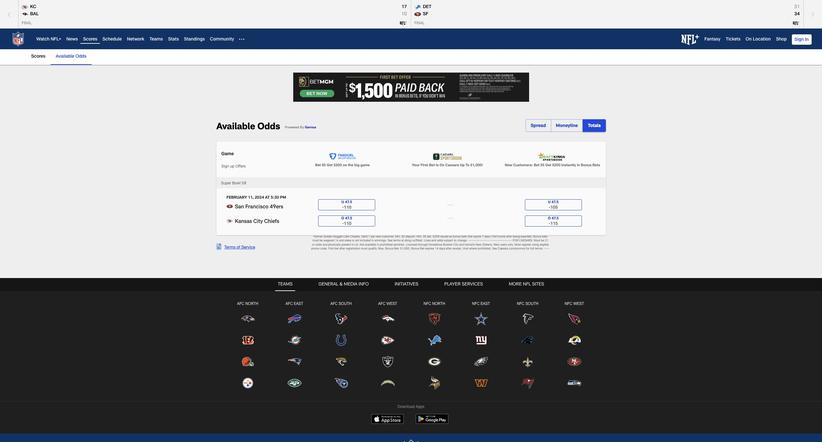 Task type: vqa. For each thing, say whether or not it's contained in the screenshot.
the leftmost Scores
yes



Task type: describe. For each thing, give the bounding box(es) containing it.
cincinnati bengals image
[[241, 333, 255, 347]]

player services
[[444, 282, 483, 287]]

news
[[66, 37, 78, 42]]

schedule
[[103, 37, 122, 42]]

tab list containing teams
[[0, 278, 822, 401]]

more
[[509, 282, 522, 287]]

more nfl sites button
[[506, 278, 547, 291]]

new york giants image
[[474, 333, 488, 347]]

get it on google play image
[[414, 412, 451, 426]]

arizona cardinals image
[[567, 312, 582, 326]]

chicago bears image
[[427, 312, 442, 326]]

shop link
[[776, 37, 787, 42]]

afc east
[[286, 302, 303, 306]]

nfc for nfc south
[[517, 302, 525, 306]]

philadelphia eagles image
[[474, 355, 488, 369]]

nfc for nfc west
[[565, 302, 572, 306]]

seattle seahawks image
[[567, 376, 582, 390]]

media
[[344, 282, 357, 287]]

teams for 'teams' link on the left of the page
[[149, 37, 163, 42]]

banner containing watch nfl+
[[0, 29, 822, 65]]

final for sf
[[414, 21, 425, 25]]

los angeles rams image
[[567, 333, 582, 347]]

buffalo bills image
[[287, 312, 302, 326]]

fantasy
[[705, 37, 721, 42]]

footer containing teams
[[0, 278, 822, 442]]

pittsburgh steelers image
[[241, 376, 255, 390]]

cleveland browns image
[[241, 355, 255, 369]]

nfl+
[[51, 37, 61, 42]]

download on the apple store image
[[371, 414, 404, 424]]

sf 49ers image
[[414, 11, 422, 18]]

west for nfc west
[[573, 302, 584, 306]]

player services button
[[442, 278, 486, 291]]

denver broncos image
[[381, 312, 395, 326]]

north for afc north
[[245, 302, 258, 306]]

download
[[398, 405, 415, 409]]

stats link
[[168, 37, 179, 42]]

community link
[[210, 37, 234, 42]]

nfc for nfc north
[[424, 302, 431, 306]]

minnesota vikings image
[[427, 376, 442, 390]]

afc for afc north
[[237, 302, 244, 306]]

on location
[[746, 37, 771, 42]]

watch
[[36, 37, 50, 42]]

baltimore ravens image
[[241, 312, 255, 326]]

watch nfl+ link
[[36, 37, 61, 42]]

afc for afc south
[[330, 302, 338, 306]]

navigation containing afc north
[[0, 291, 822, 397]]

standings
[[184, 37, 205, 42]]

atlanta falcons image
[[521, 312, 535, 326]]

stats
[[168, 37, 179, 42]]

1 vertical spatial scores
[[31, 54, 45, 59]]

nfc south
[[517, 302, 539, 306]]

dallas cowboys image
[[474, 312, 488, 326]]

houston texans image
[[334, 312, 348, 326]]

0 vertical spatial scores link
[[83, 37, 97, 42]]

tickets
[[726, 37, 741, 42]]

afc for afc west
[[378, 302, 386, 306]]

nfc east
[[472, 302, 490, 306]]

bal
[[30, 12, 39, 17]]

nfc west
[[565, 302, 584, 306]]

on
[[746, 37, 752, 42]]

download apps
[[398, 405, 425, 409]]

south for nfc south
[[526, 302, 539, 306]]

nfc north
[[424, 302, 445, 306]]

tennessee titans image
[[334, 376, 348, 390]]

kc
[[30, 5, 36, 9]]

0 horizontal spatial scores link
[[31, 49, 48, 64]]

indianapolis colts image
[[334, 333, 348, 347]]

initiatives button
[[392, 278, 421, 291]]

advertisement element
[[293, 73, 529, 102]]

right score strip button image
[[806, 0, 821, 29]]

jacksonville jaguars image
[[334, 355, 348, 369]]

afc for afc east
[[286, 302, 293, 306]]

available
[[56, 54, 74, 59]]

network link
[[127, 37, 144, 42]]

0 vertical spatial scores
[[83, 37, 97, 42]]

10
[[401, 12, 407, 17]]

det lions image
[[414, 4, 422, 11]]

east for nfc east
[[481, 302, 490, 306]]

kansas city chiefs image
[[381, 333, 395, 347]]

kc chiefs image
[[21, 4, 29, 11]]

standings link
[[184, 37, 205, 42]]

general & media info button
[[316, 278, 371, 291]]



Task type: locate. For each thing, give the bounding box(es) containing it.
1 afc from the left
[[237, 302, 244, 306]]

nfl
[[523, 282, 531, 287]]

north for nfc north
[[432, 302, 445, 306]]

2 nfc from the left
[[472, 302, 480, 306]]

network
[[127, 37, 144, 42]]

teams inside button
[[278, 282, 293, 287]]

nfl plus image
[[793, 20, 800, 27]]

teams for teams button
[[278, 282, 293, 287]]

east for afc east
[[294, 302, 303, 306]]

nfc up "atlanta falcons" icon at the bottom right of the page
[[517, 302, 525, 306]]

schedule link
[[103, 37, 122, 42]]

available odds link
[[53, 49, 89, 64]]

3 afc from the left
[[330, 302, 338, 306]]

tickets link
[[726, 37, 741, 42]]

afc south
[[330, 302, 352, 306]]

watch nfl+
[[36, 37, 61, 42]]

north up baltimore ravens icon
[[245, 302, 258, 306]]

34
[[794, 12, 800, 17]]

teams inside banner
[[149, 37, 163, 42]]

los angeles chargers image
[[381, 376, 395, 390]]

banner
[[0, 29, 822, 65]]

afc north
[[237, 302, 258, 306]]

las vegas raiders image
[[381, 355, 395, 369]]

in
[[805, 38, 809, 42]]

final
[[22, 21, 32, 25], [414, 21, 425, 25]]

17
[[402, 5, 407, 9]]

available odds
[[56, 54, 86, 59]]

east
[[294, 302, 303, 306], [481, 302, 490, 306]]

1 horizontal spatial final
[[414, 21, 425, 25]]

1 final from the left
[[22, 21, 32, 25]]

general & media info
[[319, 282, 369, 287]]

1 north from the left
[[245, 302, 258, 306]]

west up denver broncos icon
[[387, 302, 397, 306]]

scores
[[83, 37, 97, 42], [31, 54, 45, 59]]

nfc up dallas cowboys icon
[[472, 302, 480, 306]]

afc west
[[378, 302, 397, 306]]

nfc up arizona cardinals image on the right
[[565, 302, 572, 306]]

new orleans saints image
[[521, 355, 535, 369]]

tab list
[[0, 278, 822, 401]]

0 horizontal spatial teams
[[149, 37, 163, 42]]

teams button
[[275, 278, 295, 291]]

afc up buffalo bills image
[[286, 302, 293, 306]]

0 vertical spatial teams
[[149, 37, 163, 42]]

afc
[[237, 302, 244, 306], [286, 302, 293, 306], [330, 302, 338, 306], [378, 302, 386, 306]]

1 horizontal spatial north
[[432, 302, 445, 306]]

info
[[359, 282, 369, 287]]

0 horizontal spatial final
[[22, 21, 32, 25]]

west up arizona cardinals image on the right
[[573, 302, 584, 306]]

0 horizontal spatial south
[[339, 302, 352, 306]]

services
[[462, 282, 483, 287]]

sites
[[532, 282, 544, 287]]

1 east from the left
[[294, 302, 303, 306]]

sf
[[423, 12, 428, 17]]

new england patriots image
[[287, 355, 302, 369]]

1 vertical spatial scores link
[[31, 49, 48, 64]]

on location link
[[746, 37, 771, 42]]

south for afc south
[[339, 302, 352, 306]]

scores link
[[83, 37, 97, 42], [31, 49, 48, 64]]

0 horizontal spatial west
[[387, 302, 397, 306]]

1 south from the left
[[339, 302, 352, 306]]

south
[[339, 302, 352, 306], [526, 302, 539, 306]]

0 horizontal spatial north
[[245, 302, 258, 306]]

more nfl sites
[[509, 282, 544, 287]]

player
[[444, 282, 461, 287]]

sign
[[795, 38, 804, 42]]

final for bal
[[22, 21, 32, 25]]

afc up houston texans "icon"
[[330, 302, 338, 306]]

scores right news link
[[83, 37, 97, 42]]

nfc
[[424, 302, 431, 306], [472, 302, 480, 306], [517, 302, 525, 306], [565, 302, 572, 306]]

carolina panthers image
[[521, 333, 535, 347]]

location
[[753, 37, 771, 42]]

green bay packers image
[[427, 355, 442, 369]]

west
[[387, 302, 397, 306], [573, 302, 584, 306]]

nfc up chicago bears image
[[424, 302, 431, 306]]

news link
[[66, 37, 78, 42]]

teams left stats link
[[149, 37, 163, 42]]

nfl shield image
[[10, 31, 26, 47]]

dots image
[[239, 37, 244, 42]]

1 nfc from the left
[[424, 302, 431, 306]]

san francisco 49ers image
[[567, 355, 582, 369]]

4 afc from the left
[[378, 302, 386, 306]]

bal ravens image
[[21, 11, 29, 18]]

general
[[319, 282, 338, 287]]

east up dallas cowboys icon
[[481, 302, 490, 306]]

south up "atlanta falcons" icon at the bottom right of the page
[[526, 302, 539, 306]]

2 north from the left
[[432, 302, 445, 306]]

teams
[[149, 37, 163, 42], [278, 282, 293, 287]]

shop
[[776, 37, 787, 42]]

1 horizontal spatial teams
[[278, 282, 293, 287]]

scores link down watch
[[31, 49, 48, 64]]

0 horizontal spatial scores
[[31, 54, 45, 59]]

2 south from the left
[[526, 302, 539, 306]]

apps
[[416, 405, 425, 409]]

1 horizontal spatial south
[[526, 302, 539, 306]]

&
[[340, 282, 343, 287]]

fantasy link
[[705, 37, 721, 42]]

nfl+ image
[[682, 35, 699, 45]]

scores down watch
[[31, 54, 45, 59]]

washington commanders image
[[474, 376, 488, 390]]

afc up denver broncos icon
[[378, 302, 386, 306]]

det
[[423, 5, 431, 9]]

nfl image
[[401, 439, 421, 442]]

footer
[[0, 278, 822, 442]]

teams up afc east
[[278, 282, 293, 287]]

1 west from the left
[[387, 302, 397, 306]]

tampa bay buccaneers image
[[521, 376, 535, 390]]

afc up baltimore ravens icon
[[237, 302, 244, 306]]

31
[[794, 5, 800, 9]]

sign in button
[[792, 34, 812, 45]]

teams link
[[149, 37, 163, 42]]

2 east from the left
[[481, 302, 490, 306]]

miami dolphins image
[[287, 333, 302, 347]]

2 west from the left
[[573, 302, 584, 306]]

4 nfc from the left
[[565, 302, 572, 306]]

north up chicago bears image
[[432, 302, 445, 306]]

1 horizontal spatial west
[[573, 302, 584, 306]]

1 horizontal spatial scores link
[[83, 37, 97, 42]]

2 afc from the left
[[286, 302, 293, 306]]

new york jets image
[[287, 376, 302, 390]]

scores link right news link
[[83, 37, 97, 42]]

odds
[[75, 54, 86, 59]]

north
[[245, 302, 258, 306], [432, 302, 445, 306]]

final down sf 49ers image
[[414, 21, 425, 25]]

3 nfc from the left
[[517, 302, 525, 306]]

2 final from the left
[[414, 21, 425, 25]]

detroit lions image
[[427, 333, 442, 347]]

1 vertical spatial teams
[[278, 282, 293, 287]]

navigation
[[0, 291, 822, 397]]

community
[[210, 37, 234, 42]]

east up buffalo bills image
[[294, 302, 303, 306]]

initiatives
[[395, 282, 418, 287]]

left score strip button image
[[2, 0, 17, 29]]

nfl plus image
[[400, 20, 407, 27]]

1 horizontal spatial scores
[[83, 37, 97, 42]]

nfc for nfc east
[[472, 302, 480, 306]]

final down bal ravens image
[[22, 21, 32, 25]]

west for afc west
[[387, 302, 397, 306]]

1 horizontal spatial east
[[481, 302, 490, 306]]

sign in
[[795, 38, 809, 42]]

south up houston texans "icon"
[[339, 302, 352, 306]]

0 horizontal spatial east
[[294, 302, 303, 306]]



